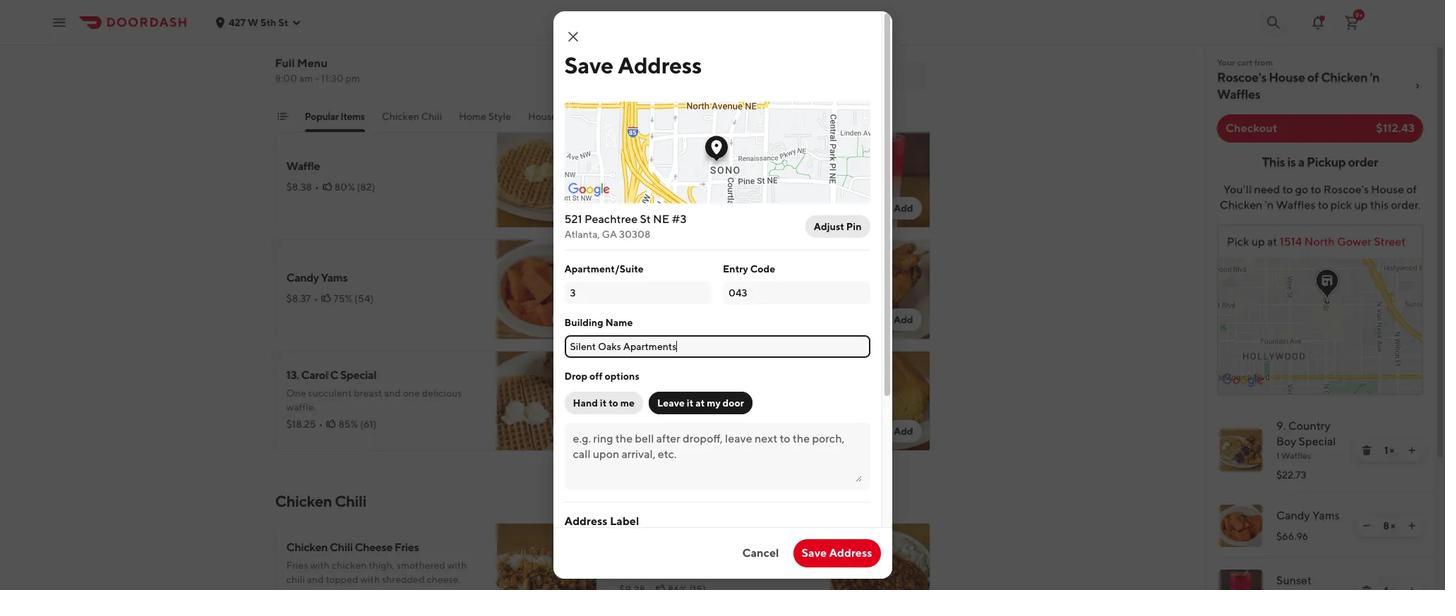 Task type: vqa. For each thing, say whether or not it's contained in the screenshot.
occasion.
no



Task type: describe. For each thing, give the bounding box(es) containing it.
extra condiments
[[719, 111, 800, 122]]

0 horizontal spatial yams
[[321, 271, 348, 285]]

sides button
[[614, 109, 638, 132]]

st inside 521 peachtree st ne #3 atlanta, ga 30308
[[640, 213, 651, 226]]

up inside you'll need to go to roscoe's house of chicken 'n waffles to pick up this order.
[[1354, 198, 1368, 212]]

apartment/suite
[[564, 263, 644, 275]]

save inside button
[[802, 546, 827, 560]]

combos
[[559, 111, 597, 122]]

adjust
[[814, 221, 844, 232]]

1 horizontal spatial 1
[[1384, 445, 1388, 456]]

Entry Code text field
[[729, 286, 864, 300]]

notification bell image
[[1310, 14, 1327, 31]]

wing
[[643, 271, 671, 285]]

white
[[751, 548, 782, 561]]

waffle image
[[497, 128, 597, 228]]

0 horizontal spatial powered by google image
[[568, 183, 610, 197]]

roscoe's inside the roscoe's house of chicken 'n waffles
[[1217, 70, 1267, 85]]

chicken chili button
[[382, 109, 442, 132]]

of inside you'll need to go to roscoe's house of chicken 'n waffles to pick up this order.
[[1407, 183, 1417, 196]]

house inside you'll need to go to roscoe's house of chicken 'n waffles to pick up this order.
[[1371, 183, 1404, 196]]

potato
[[286, 60, 316, 71]]

sunset for sunset lemonade and fruit punch.
[[619, 152, 654, 166]]

with up cheese.
[[447, 560, 467, 571]]

address label
[[564, 515, 639, 528]]

1 vertical spatial a
[[1298, 155, 1305, 169]]

code
[[750, 263, 775, 275]]

e.g. ring the bell after dropoff, leave next to the porch, call upon arrival, etc. text field
[[573, 431, 862, 482]]

0 horizontal spatial chicken chili
[[275, 492, 366, 510]]

home style
[[459, 111, 511, 122]]

add for sunset
[[894, 203, 913, 214]]

1 horizontal spatial address
[[618, 52, 702, 78]]

open menu image
[[51, 14, 68, 31]]

$66.96
[[1276, 531, 1308, 542]]

chili inside button
[[421, 111, 442, 122]]

mac & cheese image
[[830, 0, 930, 5]]

add button for corn bread
[[885, 420, 922, 443]]

a inside 9. country boy special three wings and a choice of two waffles or potato salad or french fries
[[361, 46, 366, 57]]

map region for leftmost "powered by google" image
[[519, 0, 880, 312]]

'n inside you'll need to go to roscoe's house of chicken 'n waffles to pick up this order.
[[1265, 198, 1274, 212]]

• for $5.09 •
[[650, 293, 654, 304]]

sunset image
[[830, 128, 930, 228]]

1 vertical spatial yams
[[1312, 509, 1340, 522]]

chicken.
[[717, 53, 755, 64]]

× for candy yams
[[1391, 520, 1395, 532]]

special for 9. country boy special three wings and a choice of two waffles or potato salad or french fries
[[362, 27, 398, 40]]

0 vertical spatial save address
[[564, 52, 702, 78]]

1 ×
[[1384, 445, 1394, 456]]

add for candy yams
[[560, 314, 580, 325]]

add for corn bread
[[894, 426, 913, 437]]

order.
[[1391, 198, 1421, 212]]

this
[[1262, 155, 1285, 169]]

c
[[330, 369, 338, 382]]

cheese
[[355, 541, 393, 554]]

country for 9. country boy special three wings and a choice of two waffles or potato salad or french fries
[[297, 27, 338, 40]]

order
[[1348, 155, 1378, 169]]

1514 north gower street link
[[1277, 235, 1406, 249]]

cart
[[1237, 57, 1253, 68]]

house combos
[[528, 111, 597, 122]]

of inside 9. country boy special three wings and a choice of two waffles or potato salad or french fries
[[400, 46, 409, 57]]

you'll
[[1223, 183, 1252, 196]]

north
[[1304, 235, 1335, 249]]

pickup
[[1307, 155, 1346, 169]]

to left pick
[[1318, 198, 1328, 212]]

add button for waffle
[[552, 197, 588, 220]]

with down thigh,
[[360, 574, 380, 585]]

save address button
[[793, 539, 881, 568]]

9+
[[1355, 10, 1363, 19]]

breast
[[354, 388, 382, 399]]

one
[[403, 388, 420, 399]]

drop
[[564, 371, 588, 382]]

home
[[459, 111, 486, 122]]

corn
[[619, 383, 644, 396]]

bread
[[646, 383, 676, 396]]

it for at
[[687, 397, 694, 409]]

$6.88 •
[[619, 188, 652, 200]]

pm
[[346, 73, 360, 84]]

pick
[[1227, 235, 1249, 249]]

× for 9. country boy special
[[1390, 445, 1394, 456]]

• for $5.39 •
[[648, 405, 652, 416]]

9+ button
[[1338, 8, 1366, 36]]

to left go
[[1282, 183, 1293, 196]]

add button for sunset
[[885, 197, 922, 220]]

house inside button
[[528, 111, 557, 122]]

boy for 9. country boy special three wings and a choice of two waffles or potato salad or french fries
[[340, 27, 360, 40]]

1 horizontal spatial fries
[[395, 541, 419, 554]]

rice
[[784, 548, 806, 561]]

• for $8.37 •
[[314, 293, 318, 304]]

leave it at my door
[[657, 397, 744, 409]]

succulent
[[308, 388, 352, 399]]

add one to cart image for second remove item from cart icon
[[1406, 585, 1418, 590]]

popular items
[[305, 111, 365, 122]]

am
[[299, 73, 313, 84]]

(54) for wing
[[691, 293, 710, 304]]

1 horizontal spatial choice
[[675, 53, 704, 64]]

list containing 9. country boy special
[[1206, 407, 1435, 590]]

1 remove item from cart image from the top
[[1361, 445, 1372, 456]]

1 vertical spatial address
[[564, 515, 608, 528]]

country for 9. country boy special 1 waffles
[[1288, 419, 1330, 433]]

cancel button
[[734, 539, 788, 568]]

and inside the sunset lemonade and fruit punch.
[[669, 172, 686, 183]]

add button for 9. country boy special
[[552, 85, 588, 108]]

entry
[[723, 263, 748, 275]]

427 w 5th st
[[229, 17, 288, 28]]

bowl of chicken chili over white rice or beans
[[619, 548, 851, 561]]

hand it to me
[[573, 397, 635, 409]]

(101)
[[694, 70, 715, 81]]

full
[[275, 56, 295, 70]]

adjust pin button
[[805, 215, 870, 238]]

$8.38 •
[[286, 181, 319, 193]]

(54) for yams
[[354, 293, 374, 304]]

and inside 9. country boy special three wings and a choice of two waffles or potato salad or french fries
[[342, 46, 359, 57]]

close save address image
[[564, 28, 581, 45]]

fries
[[388, 60, 407, 71]]

three
[[286, 46, 312, 57]]

75% (54)
[[333, 293, 374, 304]]

85%
[[338, 419, 358, 430]]

comes with choice of chicken.
[[619, 53, 755, 64]]

0 vertical spatial st
[[278, 17, 288, 28]]

(61)
[[360, 419, 377, 430]]

roscoe's house of chicken 'n waffles link
[[1217, 69, 1423, 103]]

waffle
[[286, 160, 320, 173]]

bowl of chicken chili over white rice or beans image
[[830, 523, 930, 590]]

add for 13. carol c special
[[560, 426, 580, 437]]

$22.70 •
[[619, 70, 658, 81]]

roscoe's inside you'll need to go to roscoe's house of chicken 'n waffles to pick up this order.
[[1324, 183, 1369, 196]]

1 horizontal spatial one
[[619, 271, 641, 285]]

to right go
[[1311, 183, 1321, 196]]

waffles for roscoe's
[[1217, 87, 1260, 102]]

with right "comes"
[[653, 53, 673, 64]]

extra
[[719, 111, 743, 122]]

9. country boy special three wings and a choice of two waffles or potato salad or french fries
[[286, 27, 473, 71]]

1 horizontal spatial or
[[464, 46, 473, 57]]

of inside the roscoe's house of chicken 'n waffles
[[1307, 70, 1319, 85]]

2 horizontal spatial or
[[808, 548, 819, 561]]

427
[[229, 17, 246, 28]]

chili up cheese
[[335, 492, 366, 510]]

add for 9. country boy special
[[560, 91, 580, 102]]

peachtree
[[585, 213, 638, 226]]

w
[[248, 17, 258, 28]]

(47)
[[690, 188, 707, 200]]

13. carol c special image
[[497, 351, 597, 451]]

one inside 13. carol c special one succulent breast and one delicious waffle.
[[286, 388, 306, 399]]

1 horizontal spatial 9. country boy special image
[[1220, 429, 1262, 472]]

extra condiments button
[[719, 109, 800, 132]]

drop off options
[[564, 371, 639, 382]]

popular
[[305, 111, 339, 122]]

pick up at 1514 north gower street
[[1227, 235, 1406, 249]]

30308
[[619, 229, 650, 240]]

$5.39 •
[[619, 405, 652, 416]]

$5.09
[[619, 293, 647, 304]]

sunset lemonade and fruit punch.
[[619, 152, 740, 183]]

chicken inside the roscoe's house of chicken 'n waffles
[[1321, 70, 1368, 85]]

style
[[488, 111, 511, 122]]

83% (54)
[[669, 293, 710, 304]]

• for $18.25 •
[[319, 419, 323, 430]]



Task type: locate. For each thing, give the bounding box(es) containing it.
13. carol c special one succulent breast and one delicious waffle.
[[286, 369, 462, 413]]

1 horizontal spatial candy
[[1276, 509, 1310, 522]]

roscoe's
[[1217, 70, 1267, 85], [1324, 183, 1369, 196]]

9. inside 9. country boy special three wings and a choice of two waffles or potato salad or french fries
[[286, 27, 295, 40]]

1 horizontal spatial candy yams
[[1276, 509, 1340, 522]]

9. country boy special image
[[497, 16, 597, 116], [1220, 429, 1262, 472]]

1 horizontal spatial up
[[1354, 198, 1368, 212]]

one up apartment/suite "text box"
[[619, 271, 641, 285]]

2 vertical spatial address
[[829, 546, 872, 560]]

boy inside 9. country boy special 1 waffles
[[1276, 435, 1296, 448]]

and right chili
[[307, 574, 324, 585]]

roscoe's down the cart
[[1217, 70, 1267, 85]]

menu
[[297, 56, 328, 70]]

0 horizontal spatial (54)
[[354, 293, 374, 304]]

• right $8.37
[[314, 293, 318, 304]]

0 horizontal spatial roscoe's
[[1217, 70, 1267, 85]]

1 vertical spatial candy
[[1276, 509, 1310, 522]]

country
[[297, 27, 338, 40], [1288, 419, 1330, 433]]

0 vertical spatial remove item from cart image
[[1361, 445, 1372, 456]]

1 horizontal spatial roscoe's
[[1324, 183, 1369, 196]]

1 vertical spatial roscoe's
[[1324, 183, 1369, 196]]

1 vertical spatial remove item from cart image
[[1361, 585, 1372, 590]]

salad
[[318, 60, 341, 71]]

9. for 9. country boy special three wings and a choice of two waffles or potato salad or french fries
[[286, 27, 295, 40]]

0 horizontal spatial sunset
[[619, 152, 654, 166]]

add button for one wing
[[885, 309, 922, 331]]

• right $18.25
[[319, 419, 323, 430]]

need
[[1254, 183, 1280, 196]]

waffle.
[[286, 402, 316, 413]]

to left me
[[609, 397, 618, 409]]

82% (51)
[[668, 405, 706, 416]]

of up (101)
[[706, 53, 716, 64]]

candy up $8.37 •
[[286, 271, 319, 285]]

2 (54) from the left
[[691, 293, 710, 304]]

2 add one to cart image from the top
[[1406, 585, 1418, 590]]

this
[[1370, 198, 1389, 212]]

0 vertical spatial ×
[[1390, 445, 1394, 456]]

0 vertical spatial add one to cart image
[[1406, 520, 1418, 532]]

• right $5.09
[[650, 293, 654, 304]]

1 horizontal spatial powered by google image
[[1222, 373, 1264, 388]]

0 vertical spatial at
[[1267, 235, 1277, 249]]

roscoe's up pick
[[1324, 183, 1369, 196]]

special for 9. country boy special 1 waffles
[[1299, 435, 1336, 448]]

over
[[727, 548, 749, 561]]

$18.25
[[286, 419, 316, 430]]

sunset down the $66.96
[[1276, 574, 1312, 587]]

• for $22.73 •
[[319, 77, 323, 88]]

add for one wing
[[894, 314, 913, 325]]

0 vertical spatial $22.73
[[286, 77, 316, 88]]

1 vertical spatial sunset
[[1276, 574, 1312, 587]]

1 vertical spatial candy yams image
[[1220, 505, 1262, 547]]

2 vertical spatial special
[[1299, 435, 1336, 448]]

1 horizontal spatial sunset
[[1276, 574, 1312, 587]]

full menu 8:00 am - 11:30 pm
[[275, 56, 360, 84]]

at for my
[[696, 397, 705, 409]]

8 ×
[[1383, 520, 1395, 532]]

1 vertical spatial st
[[640, 213, 651, 226]]

choice
[[368, 46, 398, 57], [675, 53, 704, 64]]

powered by google image
[[568, 183, 610, 197], [1222, 373, 1264, 388]]

candy yams up $8.37 •
[[286, 271, 348, 285]]

add for waffle
[[560, 203, 580, 214]]

choice up french
[[368, 46, 398, 57]]

1 vertical spatial powered by google image
[[1222, 373, 1264, 388]]

1 vertical spatial boy
[[1276, 435, 1296, 448]]

1 horizontal spatial 'n
[[1370, 70, 1380, 85]]

1 horizontal spatial 9.
[[1276, 419, 1286, 433]]

1 vertical spatial waffles
[[1276, 198, 1316, 212]]

9. for 9. country boy special 1 waffles
[[1276, 419, 1286, 433]]

1 horizontal spatial yams
[[1312, 509, 1340, 522]]

leave
[[657, 397, 685, 409]]

a
[[361, 46, 366, 57], [1298, 155, 1305, 169]]

pin
[[846, 221, 862, 232]]

choice inside 9. country boy special three wings and a choice of two waffles or potato salad or french fries
[[368, 46, 398, 57]]

0 vertical spatial chicken chili
[[382, 111, 442, 122]]

save address right white
[[802, 546, 872, 560]]

pick
[[1331, 198, 1352, 212]]

beverages
[[655, 111, 702, 122]]

fruit
[[688, 172, 707, 183]]

1 vertical spatial 9. country boy special image
[[1220, 429, 1262, 472]]

go
[[1295, 183, 1308, 196]]

$18.25 •
[[286, 419, 323, 430]]

a up french
[[361, 46, 366, 57]]

0 horizontal spatial 'n
[[1265, 198, 1274, 212]]

• right $22.70
[[654, 70, 658, 81]]

1 horizontal spatial (54)
[[691, 293, 710, 304]]

0 vertical spatial one
[[619, 271, 641, 285]]

'n
[[1370, 70, 1380, 85], [1265, 198, 1274, 212]]

Item Search search field
[[727, 66, 919, 82]]

and
[[342, 46, 359, 57], [669, 172, 686, 183], [384, 388, 401, 399], [307, 574, 324, 585]]

0 vertical spatial 9.
[[286, 27, 295, 40]]

boy inside 9. country boy special three wings and a choice of two waffles or potato salad or french fries
[[340, 27, 360, 40]]

1 horizontal spatial save
[[802, 546, 827, 560]]

1 horizontal spatial at
[[1267, 235, 1277, 249]]

1 vertical spatial at
[[696, 397, 705, 409]]

1 horizontal spatial a
[[1298, 155, 1305, 169]]

waffles inside you'll need to go to roscoe's house of chicken 'n waffles to pick up this order.
[[1276, 198, 1316, 212]]

0 horizontal spatial one
[[286, 388, 306, 399]]

chili inside chicken chili cheese fries fries with chicken thigh, smothered with chili and topped with shredded cheese.
[[330, 541, 353, 554]]

carol
[[301, 369, 328, 382]]

0 horizontal spatial at
[[696, 397, 705, 409]]

9. country boy special image left 9. country boy special 1 waffles
[[1220, 429, 1262, 472]]

waffles for 9.
[[1281, 450, 1311, 461]]

0 vertical spatial sunset
[[619, 152, 654, 166]]

special for 13. carol c special one succulent breast and one delicious waffle.
[[340, 369, 376, 382]]

$6.88
[[619, 188, 645, 200]]

'n down need in the right of the page
[[1265, 198, 1274, 212]]

1 vertical spatial up
[[1252, 235, 1265, 249]]

9.
[[286, 27, 295, 40], [1276, 419, 1286, 433]]

sunset
[[619, 152, 654, 166], [1276, 574, 1312, 587]]

lemonade
[[619, 172, 667, 183]]

boy for 9. country boy special 1 waffles
[[1276, 435, 1296, 448]]

save address inside save address button
[[802, 546, 872, 560]]

• for $8.38 •
[[315, 181, 319, 193]]

condiments
[[745, 111, 800, 122]]

0 horizontal spatial candy
[[286, 271, 319, 285]]

0 vertical spatial fries
[[395, 541, 419, 554]]

8:00
[[275, 73, 297, 84]]

0 vertical spatial yams
[[321, 271, 348, 285]]

at left my
[[696, 397, 705, 409]]

beverages button
[[655, 109, 702, 132]]

1 inside 9. country boy special 1 waffles
[[1276, 450, 1280, 461]]

chicken inside chicken chili cheese fries fries with chicken thigh, smothered with chili and topped with shredded cheese.
[[286, 541, 328, 554]]

comes
[[619, 53, 651, 64]]

1 horizontal spatial house
[[1269, 70, 1305, 85]]

chili left over
[[702, 548, 725, 561]]

up left this
[[1354, 198, 1368, 212]]

2 remove item from cart image from the top
[[1361, 585, 1372, 590]]

one up 'waffle.'
[[286, 388, 306, 399]]

(54) right the 75%
[[354, 293, 374, 304]]

0 horizontal spatial house
[[528, 111, 557, 122]]

fries up smothered on the bottom
[[395, 541, 419, 554]]

• right -
[[319, 77, 323, 88]]

atlanta,
[[564, 229, 600, 240]]

candy yams up the $66.96
[[1276, 509, 1340, 522]]

special
[[362, 27, 398, 40], [340, 369, 376, 382], [1299, 435, 1336, 448]]

0 horizontal spatial fries
[[286, 560, 308, 571]]

is
[[1287, 155, 1296, 169]]

0 vertical spatial special
[[362, 27, 398, 40]]

2 vertical spatial waffles
[[1281, 450, 1311, 461]]

chicken chili up chicken
[[275, 492, 366, 510]]

0 horizontal spatial or
[[343, 60, 353, 71]]

house inside the roscoe's house of chicken 'n waffles
[[1269, 70, 1305, 85]]

of down the notification bell icon
[[1307, 70, 1319, 85]]

chili left "home"
[[421, 111, 442, 122]]

0 horizontal spatial choice
[[368, 46, 398, 57]]

• for $6.88 •
[[648, 188, 652, 200]]

ne
[[653, 213, 669, 226]]

delicious
[[422, 388, 462, 399]]

and right wings
[[342, 46, 359, 57]]

1 vertical spatial candy yams
[[1276, 509, 1340, 522]]

sunset for sunset
[[1276, 574, 1312, 587]]

2 vertical spatial or
[[808, 548, 819, 561]]

0 vertical spatial up
[[1354, 198, 1368, 212]]

2 horizontal spatial address
[[829, 546, 872, 560]]

0 horizontal spatial save
[[564, 52, 613, 78]]

0 vertical spatial waffles
[[1217, 87, 1260, 102]]

2 horizontal spatial house
[[1371, 183, 1404, 196]]

yams left remove one from cart image
[[1312, 509, 1340, 522]]

1 horizontal spatial it
[[687, 397, 694, 409]]

2 it from the left
[[687, 397, 694, 409]]

9. inside 9. country boy special 1 waffles
[[1276, 419, 1286, 433]]

save address up sides
[[564, 52, 702, 78]]

5th
[[260, 17, 276, 28]]

1. scoe's 1/4 chicken prepared in southern style image
[[497, 0, 597, 5]]

0 horizontal spatial up
[[1252, 235, 1265, 249]]

× right 8
[[1391, 520, 1395, 532]]

map region
[[519, 0, 880, 312], [1142, 213, 1445, 394]]

map region for the rightmost "powered by google" image
[[1142, 213, 1445, 394]]

leave it at my door button
[[649, 392, 753, 414]]

1 vertical spatial 'n
[[1265, 198, 1274, 212]]

$112.43
[[1376, 121, 1415, 135]]

Building Name text field
[[570, 340, 864, 354]]

candy yams image for 9.
[[1220, 505, 1262, 547]]

$22.73 for $22.73
[[1276, 469, 1307, 481]]

of left two
[[400, 46, 409, 57]]

1 horizontal spatial country
[[1288, 419, 1330, 433]]

of up order.
[[1407, 183, 1417, 196]]

0 horizontal spatial map region
[[519, 0, 880, 312]]

chicken inside button
[[382, 111, 419, 122]]

building
[[564, 317, 603, 328]]

$8.37
[[286, 293, 311, 304]]

1 vertical spatial fries
[[286, 560, 308, 571]]

1 horizontal spatial map region
[[1142, 213, 1445, 394]]

1 vertical spatial or
[[343, 60, 353, 71]]

0 horizontal spatial boy
[[340, 27, 360, 40]]

0 horizontal spatial candy yams
[[286, 271, 348, 285]]

waffles inside the roscoe's house of chicken 'n waffles
[[1217, 87, 1260, 102]]

items
[[340, 111, 365, 122]]

boy
[[340, 27, 360, 40], [1276, 435, 1296, 448]]

at left 1514
[[1267, 235, 1277, 249]]

house up this
[[1371, 183, 1404, 196]]

and inside chicken chili cheese fries fries with chicken thigh, smothered with chili and topped with shredded cheese.
[[307, 574, 324, 585]]

home style button
[[459, 109, 511, 132]]

0 horizontal spatial 9. country boy special image
[[497, 16, 597, 116]]

my
[[707, 397, 721, 409]]

bowl
[[619, 548, 645, 561]]

your
[[1217, 57, 1235, 68]]

up right pick
[[1252, 235, 1265, 249]]

candy yams image
[[497, 239, 597, 340], [1220, 505, 1262, 547]]

st left ne
[[640, 213, 651, 226]]

house down the from
[[1269, 70, 1305, 85]]

hand
[[573, 397, 598, 409]]

label
[[610, 515, 639, 528]]

9. country boy special image down 1. scoe's 1/4 chicken prepared in southern style "image"
[[497, 16, 597, 116]]

house left 'combos'
[[528, 111, 557, 122]]

sides
[[614, 111, 638, 122]]

1 horizontal spatial chicken chili
[[382, 111, 442, 122]]

one wing image
[[830, 239, 930, 340]]

70% (47)
[[668, 188, 707, 200]]

0 horizontal spatial country
[[297, 27, 338, 40]]

chicken chili down the fries
[[382, 111, 442, 122]]

st
[[278, 17, 288, 28], [640, 213, 651, 226]]

gower
[[1337, 235, 1372, 249]]

address inside button
[[829, 546, 872, 560]]

remove item from cart image down remove one from cart image
[[1361, 585, 1372, 590]]

at inside leave it at my door button
[[696, 397, 705, 409]]

0 vertical spatial 9. country boy special image
[[497, 16, 597, 116]]

1 horizontal spatial boy
[[1276, 435, 1296, 448]]

0 horizontal spatial candy yams image
[[497, 239, 597, 340]]

chili up chicken
[[330, 541, 353, 554]]

remove one from cart image
[[1361, 520, 1372, 532]]

candy yams image for 75% (54)
[[497, 239, 597, 340]]

special inside 9. country boy special three wings and a choice of two waffles or potato salad or french fries
[[362, 27, 398, 40]]

1 vertical spatial 9.
[[1276, 419, 1286, 433]]

0 horizontal spatial 9.
[[286, 27, 295, 40]]

ga
[[602, 229, 617, 240]]

or right waffles
[[464, 46, 473, 57]]

'n inside the roscoe's house of chicken 'n waffles
[[1370, 70, 1380, 85]]

sunset inside list
[[1276, 574, 1312, 587]]

cheese.
[[427, 574, 461, 585]]

with up topped
[[310, 560, 330, 571]]

• right '$8.38'
[[315, 181, 319, 193]]

1 it from the left
[[600, 397, 607, 409]]

0 horizontal spatial address
[[564, 515, 608, 528]]

70%
[[668, 188, 688, 200]]

sunset inside the sunset lemonade and fruit punch.
[[619, 152, 654, 166]]

special inside 13. carol c special one succulent breast and one delicious waffle.
[[340, 369, 376, 382]]

Apartment/Suite text field
[[570, 286, 706, 300]]

save address dialog
[[519, 0, 892, 590]]

0 vertical spatial candy yams image
[[497, 239, 597, 340]]

add one to cart image for remove one from cart image
[[1406, 520, 1418, 532]]

'n up $112.43
[[1370, 70, 1380, 85]]

special inside 9. country boy special 1 waffles
[[1299, 435, 1336, 448]]

12 items, open order cart image
[[1343, 14, 1360, 31]]

waffles inside 9. country boy special 1 waffles
[[1281, 450, 1311, 461]]

0 vertical spatial boy
[[340, 27, 360, 40]]

add one to cart image
[[1406, 445, 1418, 456]]

× left add one to cart image
[[1390, 445, 1394, 456]]

house combos button
[[528, 109, 597, 132]]

1 vertical spatial add one to cart image
[[1406, 585, 1418, 590]]

list
[[1206, 407, 1435, 590]]

$22.73 down 9. country boy special 1 waffles
[[1276, 469, 1307, 481]]

82%
[[668, 405, 687, 416]]

80% (82)
[[334, 181, 375, 193]]

or up pm on the top of page
[[343, 60, 353, 71]]

1 vertical spatial chicken chili
[[275, 492, 366, 510]]

0 horizontal spatial st
[[278, 17, 288, 28]]

st right 5th
[[278, 17, 288, 28]]

427 w 5th st button
[[215, 17, 302, 28]]

1 add one to cart image from the top
[[1406, 520, 1418, 532]]

country inside 9. country boy special 1 waffles
[[1288, 419, 1330, 433]]

0 horizontal spatial a
[[361, 46, 366, 57]]

(54) right the 83%
[[691, 293, 710, 304]]

sunset up lemonade
[[619, 152, 654, 166]]

remove item from cart image
[[1361, 445, 1372, 456], [1361, 585, 1372, 590]]

and up 70%
[[669, 172, 686, 183]]

it for to
[[600, 397, 607, 409]]

0 vertical spatial 'n
[[1370, 70, 1380, 85]]

a right is at the top of page
[[1298, 155, 1305, 169]]

candy yams inside list
[[1276, 509, 1340, 522]]

shredded
[[382, 574, 425, 585]]

• for $22.70 •
[[654, 70, 658, 81]]

1 vertical spatial country
[[1288, 419, 1330, 433]]

corn bread image
[[830, 351, 930, 451]]

chicken
[[1321, 70, 1368, 85], [382, 111, 419, 122], [1220, 198, 1263, 212], [275, 492, 332, 510], [286, 541, 328, 554], [659, 548, 700, 561]]

to inside hand it to me button
[[609, 397, 618, 409]]

at for 1514
[[1267, 235, 1277, 249]]

save down close save address image
[[564, 52, 613, 78]]

chicken chili cheese fries image
[[497, 523, 597, 590]]

-
[[315, 73, 319, 84]]

add button for candy yams
[[552, 309, 588, 331]]

door
[[723, 397, 744, 409]]

chicken chili cheese fries fries with chicken thigh, smothered with chili and topped with shredded cheese.
[[286, 541, 467, 585]]

to
[[1282, 183, 1293, 196], [1311, 183, 1321, 196], [1318, 198, 1328, 212], [609, 397, 618, 409]]

chicken inside you'll need to go to roscoe's house of chicken 'n waffles to pick up this order.
[[1220, 198, 1263, 212]]

chili
[[421, 111, 442, 122], [335, 492, 366, 510], [330, 541, 353, 554], [702, 548, 725, 561]]

candy up the $66.96
[[1276, 509, 1310, 522]]

map region inside save address dialog
[[519, 0, 880, 312]]

(51)
[[689, 405, 706, 416]]

of right bowl
[[647, 548, 657, 561]]

• right the $5.39
[[648, 405, 652, 416]]

$22.73 for $22.73 •
[[286, 77, 316, 88]]

76%
[[339, 77, 357, 88]]

• right $6.88
[[648, 188, 652, 200]]

and left the one
[[384, 388, 401, 399]]

one wing
[[619, 271, 671, 285]]

country inside 9. country boy special three wings and a choice of two waffles or potato salad or french fries
[[297, 27, 338, 40]]

$22.73 down potato
[[286, 77, 316, 88]]

1 (54) from the left
[[354, 293, 374, 304]]

add one to cart image
[[1406, 520, 1418, 532], [1406, 585, 1418, 590]]

beans
[[821, 548, 851, 561]]

street
[[1374, 235, 1406, 249]]

and inside 13. carol c special one succulent breast and one delicious waffle.
[[384, 388, 401, 399]]

save address
[[564, 52, 702, 78], [802, 546, 872, 560]]

remove item from cart image left 1 ×
[[1361, 445, 1372, 456]]

corn bread
[[619, 383, 676, 396]]

or right the rice
[[808, 548, 819, 561]]

fries up chili
[[286, 560, 308, 571]]

or
[[464, 46, 473, 57], [343, 60, 353, 71], [808, 548, 819, 561]]

choice up 79% (101)
[[675, 53, 704, 64]]

save right white
[[802, 546, 827, 560]]

yams up the 75%
[[321, 271, 348, 285]]

add button for 13. carol c special
[[552, 420, 588, 443]]



